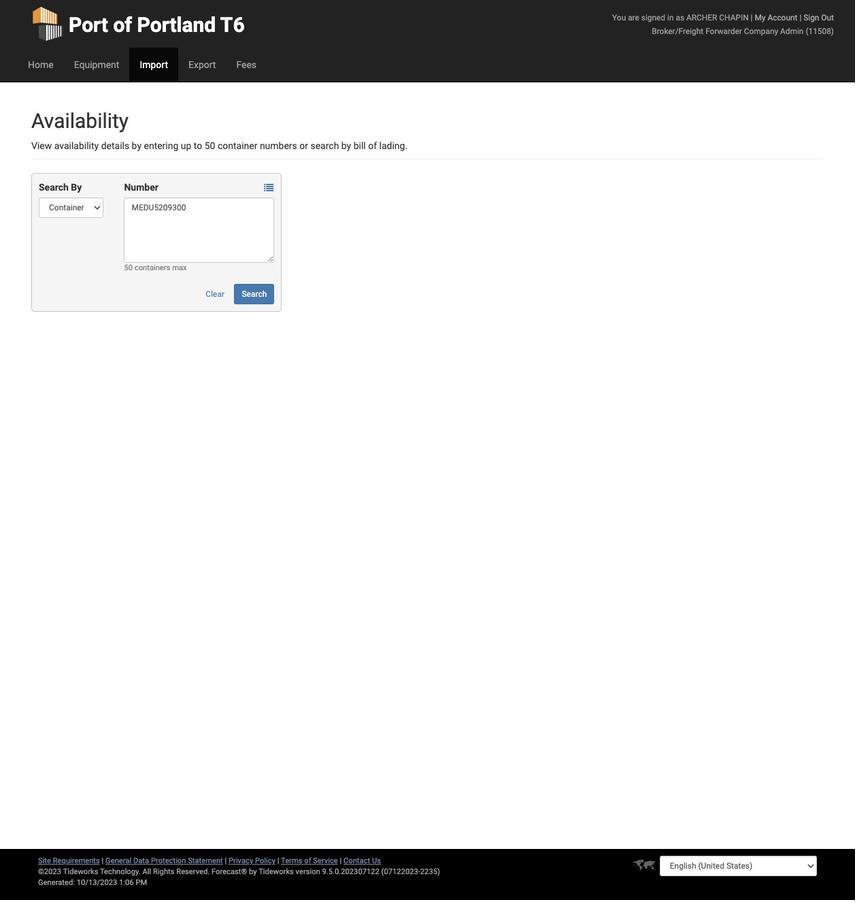 Task type: describe. For each thing, give the bounding box(es) containing it.
1:06
[[119, 878, 134, 887]]

0 vertical spatial 50
[[205, 140, 215, 151]]

terms of service link
[[281, 857, 338, 866]]

| up tideworks
[[278, 857, 280, 866]]

| up forecast®
[[225, 857, 227, 866]]

us
[[372, 857, 381, 866]]

rights
[[153, 868, 175, 876]]

clear button
[[198, 284, 232, 304]]

| left "sign"
[[800, 13, 802, 22]]

port of portland t6
[[69, 13, 245, 37]]

tideworks
[[259, 868, 294, 876]]

export
[[189, 59, 216, 70]]

site requirements | general data protection statement | privacy policy | terms of service | contact us ©2023 tideworks technology. all rights reserved. forecast® by tideworks version 9.5.0.202307122 (07122023-2235) generated: 10/13/2023 1:06 pm
[[38, 857, 441, 887]]

| left my
[[752, 13, 754, 22]]

company
[[745, 27, 779, 36]]

equipment button
[[64, 48, 130, 82]]

search by
[[39, 182, 82, 193]]

bill
[[354, 140, 366, 151]]

import
[[140, 59, 168, 70]]

in
[[668, 13, 674, 22]]

technology.
[[100, 868, 141, 876]]

0 horizontal spatial by
[[132, 140, 142, 151]]

2 horizontal spatial by
[[342, 140, 352, 151]]

details
[[101, 140, 129, 151]]

home
[[28, 59, 54, 70]]

signed
[[642, 13, 666, 22]]

clear
[[206, 289, 225, 299]]

pm
[[136, 878, 147, 887]]

requirements
[[53, 857, 100, 866]]

general data protection statement link
[[106, 857, 223, 866]]

forwarder
[[706, 27, 743, 36]]

you are signed in as archer chapin | my account | sign out broker/freight forwarder company admin (11508)
[[613, 13, 835, 36]]

search for search
[[242, 289, 267, 299]]

1 vertical spatial of
[[369, 140, 377, 151]]

lading.
[[380, 140, 408, 151]]

protection
[[151, 857, 186, 866]]

number
[[124, 182, 159, 193]]

version
[[296, 868, 321, 876]]

sign out link
[[804, 13, 835, 22]]

forecast®
[[212, 868, 247, 876]]

you
[[613, 13, 627, 22]]

t6
[[221, 13, 245, 37]]

search button
[[235, 284, 275, 304]]

generated:
[[38, 878, 75, 887]]

equipment
[[74, 59, 119, 70]]

Number text field
[[124, 197, 275, 263]]

entering
[[144, 140, 179, 151]]

container
[[218, 140, 258, 151]]

9.5.0.202307122
[[322, 868, 380, 876]]

view
[[31, 140, 52, 151]]

by
[[71, 182, 82, 193]]

or
[[300, 140, 308, 151]]

contact us link
[[344, 857, 381, 866]]

are
[[629, 13, 640, 22]]

to
[[194, 140, 202, 151]]

export button
[[178, 48, 226, 82]]



Task type: vqa. For each thing, say whether or not it's contained in the screenshot.
usd icon
no



Task type: locate. For each thing, give the bounding box(es) containing it.
statement
[[188, 857, 223, 866]]

2235)
[[421, 868, 441, 876]]

| left general
[[102, 857, 104, 866]]

50 left containers
[[124, 264, 133, 272]]

0 horizontal spatial 50
[[124, 264, 133, 272]]

by left bill
[[342, 140, 352, 151]]

chapin
[[720, 13, 750, 22]]

fees button
[[226, 48, 267, 82]]

fees
[[237, 59, 257, 70]]

site requirements link
[[38, 857, 100, 866]]

search
[[39, 182, 69, 193], [242, 289, 267, 299]]

search inside button
[[242, 289, 267, 299]]

general
[[106, 857, 132, 866]]

portland
[[137, 13, 216, 37]]

search right clear
[[242, 289, 267, 299]]

service
[[313, 857, 338, 866]]

view availability details by entering up to 50 container numbers or search by bill of lading.
[[31, 140, 408, 151]]

50 containers max
[[124, 264, 187, 272]]

import button
[[130, 48, 178, 82]]

search
[[311, 140, 339, 151]]

10/13/2023
[[77, 878, 117, 887]]

(11508)
[[807, 27, 835, 36]]

out
[[822, 13, 835, 22]]

show list image
[[264, 183, 274, 193]]

data
[[133, 857, 149, 866]]

of
[[113, 13, 132, 37], [369, 140, 377, 151], [305, 857, 312, 866]]

1 horizontal spatial by
[[249, 868, 257, 876]]

contact
[[344, 857, 371, 866]]

by down the privacy policy link
[[249, 868, 257, 876]]

search for search by
[[39, 182, 69, 193]]

availability
[[54, 140, 99, 151]]

admin
[[781, 27, 805, 36]]

numbers
[[260, 140, 297, 151]]

by
[[132, 140, 142, 151], [342, 140, 352, 151], [249, 868, 257, 876]]

privacy
[[229, 857, 253, 866]]

my account link
[[756, 13, 798, 22]]

home button
[[18, 48, 64, 82]]

1 vertical spatial search
[[242, 289, 267, 299]]

search left by
[[39, 182, 69, 193]]

reserved.
[[177, 868, 210, 876]]

0 horizontal spatial search
[[39, 182, 69, 193]]

of right bill
[[369, 140, 377, 151]]

0 vertical spatial of
[[113, 13, 132, 37]]

broker/freight
[[653, 27, 704, 36]]

1 horizontal spatial search
[[242, 289, 267, 299]]

containers
[[135, 264, 170, 272]]

1 horizontal spatial of
[[305, 857, 312, 866]]

2 vertical spatial of
[[305, 857, 312, 866]]

port
[[69, 13, 108, 37]]

50 right to
[[205, 140, 215, 151]]

account
[[768, 13, 798, 22]]

1 horizontal spatial 50
[[205, 140, 215, 151]]

©2023 tideworks
[[38, 868, 98, 876]]

port of portland t6 link
[[31, 0, 245, 48]]

of inside the 'site requirements | general data protection statement | privacy policy | terms of service | contact us ©2023 tideworks technology. all rights reserved. forecast® by tideworks version 9.5.0.202307122 (07122023-2235) generated: 10/13/2023 1:06 pm'
[[305, 857, 312, 866]]

|
[[752, 13, 754, 22], [800, 13, 802, 22], [102, 857, 104, 866], [225, 857, 227, 866], [278, 857, 280, 866], [340, 857, 342, 866]]

0 vertical spatial search
[[39, 182, 69, 193]]

max
[[172, 264, 187, 272]]

sign
[[804, 13, 820, 22]]

policy
[[255, 857, 276, 866]]

1 vertical spatial 50
[[124, 264, 133, 272]]

privacy policy link
[[229, 857, 276, 866]]

all
[[143, 868, 151, 876]]

by inside the 'site requirements | general data protection statement | privacy policy | terms of service | contact us ©2023 tideworks technology. all rights reserved. forecast® by tideworks version 9.5.0.202307122 (07122023-2235) generated: 10/13/2023 1:06 pm'
[[249, 868, 257, 876]]

2 horizontal spatial of
[[369, 140, 377, 151]]

of right port
[[113, 13, 132, 37]]

site
[[38, 857, 51, 866]]

archer
[[687, 13, 718, 22]]

50
[[205, 140, 215, 151], [124, 264, 133, 272]]

0 horizontal spatial of
[[113, 13, 132, 37]]

my
[[756, 13, 766, 22]]

of up "version"
[[305, 857, 312, 866]]

availability
[[31, 109, 129, 133]]

as
[[676, 13, 685, 22]]

up
[[181, 140, 192, 151]]

| up 9.5.0.202307122 in the bottom of the page
[[340, 857, 342, 866]]

(07122023-
[[382, 868, 421, 876]]

terms
[[281, 857, 303, 866]]

by right details
[[132, 140, 142, 151]]



